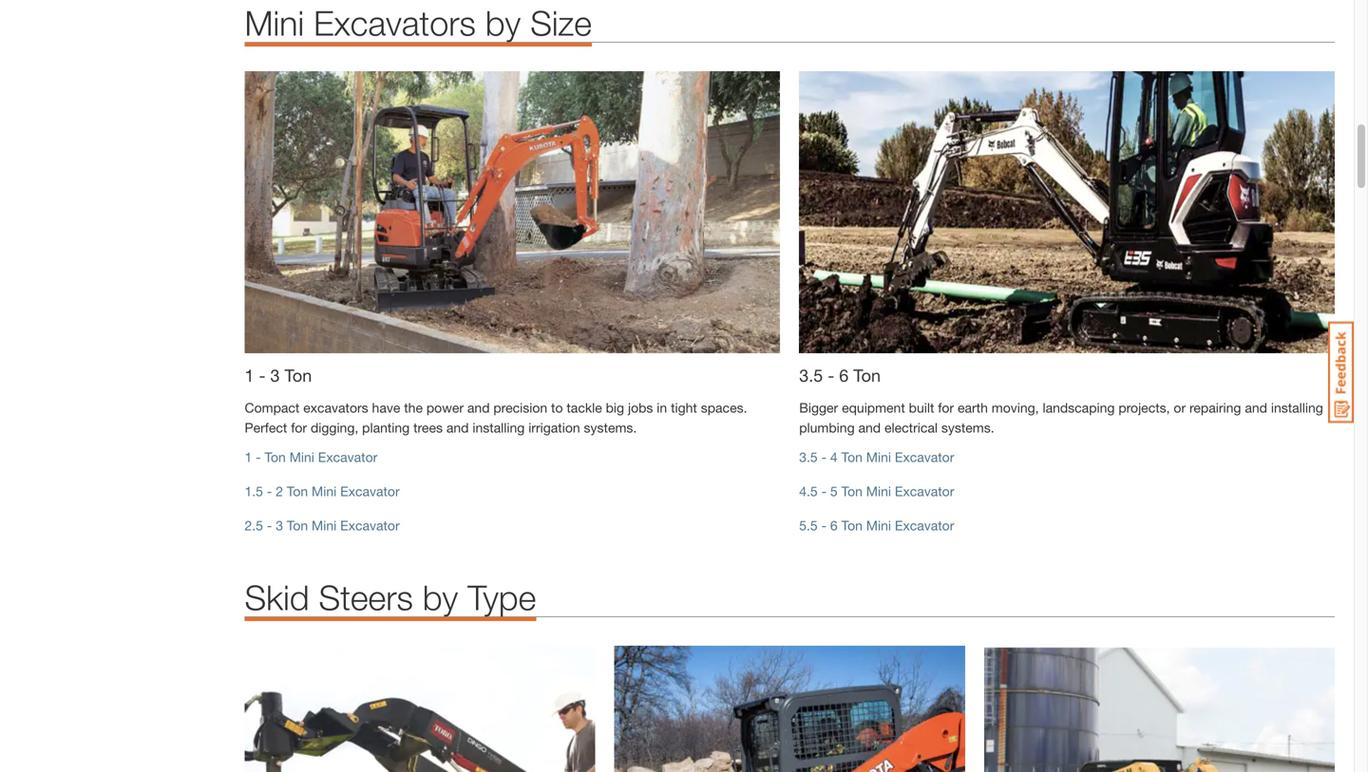 Task type: describe. For each thing, give the bounding box(es) containing it.
tracked image
[[614, 646, 965, 772]]

5.5 - 6 ton mini excavator
[[799, 518, 954, 533]]

mini skid image
[[245, 646, 595, 772]]

excavator for 2.5 - 3 ton mini excavator
[[340, 518, 400, 533]]

in
[[657, 400, 667, 415]]

- for 3.5 - 6 ton
[[828, 365, 834, 386]]

installing inside compact excavators have the power and precision to tackle big jobs in tight spaces. perfect for digging, planting trees and installing irrigation systems.
[[473, 420, 525, 435]]

ton for 3.5 - 4 ton mini excavator
[[841, 449, 863, 465]]

3.5 - 4 ton mini excavator link
[[799, 449, 954, 465]]

compact
[[245, 400, 300, 415]]

ton down perfect
[[265, 449, 286, 465]]

excavator for 1.5 - 2 ton mini excavator
[[340, 483, 400, 499]]

or
[[1174, 400, 1186, 415]]

1 for 1 - 3 ton
[[245, 365, 254, 386]]

and right power
[[467, 400, 490, 415]]

precision
[[493, 400, 547, 415]]

3.5 for 3.5 - 6 ton
[[799, 365, 823, 386]]

plumbing
[[799, 420, 855, 435]]

4.5 - 5 ton mini excavator
[[799, 483, 954, 499]]

landscaping
[[1043, 400, 1115, 415]]

and down power
[[446, 420, 469, 435]]

repairing
[[1190, 400, 1241, 415]]

perfect
[[245, 420, 287, 435]]

installing inside bigger equipment built for earth moving, landscaping projects, or repairing and installing plumbing and electrical systems.
[[1271, 400, 1323, 415]]

skid
[[245, 577, 309, 617]]

spaces.
[[701, 400, 747, 415]]

tight
[[671, 400, 697, 415]]

for inside bigger equipment built for earth moving, landscaping projects, or repairing and installing plumbing and electrical systems.
[[938, 400, 954, 415]]

1 - 3 ton
[[245, 365, 312, 386]]

have
[[372, 400, 400, 415]]

3.5 - 6 ton
[[799, 365, 881, 386]]

projects,
[[1119, 400, 1170, 415]]

for inside compact excavators have the power and precision to tackle big jobs in tight spaces. perfect for digging, planting trees and installing irrigation systems.
[[291, 420, 307, 435]]

bigger
[[799, 400, 838, 415]]

by for steers
[[423, 577, 458, 617]]

1.5 - 2 ton mini excavator
[[245, 483, 400, 499]]

3 for 1
[[270, 365, 280, 386]]

digging,
[[311, 420, 358, 435]]

systems. inside bigger equipment built for earth moving, landscaping projects, or repairing and installing plumbing and electrical systems.
[[941, 420, 994, 435]]

- for 1 - 3 ton
[[259, 365, 266, 386]]

ton for 1 - 3 ton
[[285, 365, 312, 386]]

5.5
[[799, 518, 818, 533]]

moving,
[[992, 400, 1039, 415]]

feedback link image
[[1328, 321, 1354, 424]]

type
[[468, 577, 536, 617]]

systems. inside compact excavators have the power and precision to tackle big jobs in tight spaces. perfect for digging, planting trees and installing irrigation systems.
[[584, 420, 637, 435]]



Task type: locate. For each thing, give the bounding box(es) containing it.
- left 4 on the bottom
[[821, 449, 827, 465]]

- up bigger
[[828, 365, 834, 386]]

wheeled image
[[984, 646, 1335, 772]]

6 for 5.5
[[830, 518, 838, 533]]

2
[[276, 483, 283, 499]]

4.5 - 5 ton mini excavator link
[[799, 483, 954, 499]]

0 vertical spatial 3
[[270, 365, 280, 386]]

bigger equipment built for earth moving, landscaping projects, or repairing and installing plumbing and electrical systems.
[[799, 400, 1323, 435]]

- down perfect
[[256, 449, 261, 465]]

1 1 from the top
[[245, 365, 254, 386]]

1.5
[[245, 483, 263, 499]]

earth
[[958, 400, 988, 415]]

built
[[909, 400, 934, 415]]

excavator for 4.5 - 5 ton mini excavator
[[895, 483, 954, 499]]

1 - ton mini excavator link
[[245, 449, 377, 465]]

by
[[485, 3, 521, 43], [423, 577, 458, 617]]

0 vertical spatial 6
[[839, 365, 849, 386]]

1.5 - 2 ton mini excavator link
[[245, 483, 400, 499]]

1 down perfect
[[245, 449, 252, 465]]

ton for 3.5 - 6 ton
[[853, 365, 881, 386]]

0 horizontal spatial installing
[[473, 420, 525, 435]]

3 up "compact"
[[270, 365, 280, 386]]

tackle
[[567, 400, 602, 415]]

3.5 for 3.5 - 4 ton mini excavator
[[799, 449, 818, 465]]

ton up "compact"
[[285, 365, 312, 386]]

installing
[[1271, 400, 1323, 415], [473, 420, 525, 435]]

- left 5
[[821, 483, 827, 499]]

1-3 ton mini excavator image
[[245, 71, 780, 353]]

excavator down 1.5 - 2 ton mini excavator link
[[340, 518, 400, 533]]

6 for 3.5
[[839, 365, 849, 386]]

the
[[404, 400, 423, 415]]

2.5 - 3 ton mini excavator link
[[245, 518, 400, 533]]

4
[[830, 449, 838, 465]]

- for 5.5 - 6 ton mini excavator
[[821, 518, 827, 533]]

skid steers by type
[[245, 577, 536, 617]]

excavator down digging,
[[318, 449, 377, 465]]

excavator for 3.5 - 4 ton mini excavator
[[895, 449, 954, 465]]

mini for 2.5
[[312, 518, 337, 533]]

equipment
[[842, 400, 905, 415]]

1 vertical spatial 1
[[245, 449, 252, 465]]

ton down 1.5 - 2 ton mini excavator link
[[287, 518, 308, 533]]

0 vertical spatial 3.5
[[799, 365, 823, 386]]

4.5
[[799, 483, 818, 499]]

jobs
[[628, 400, 653, 415]]

excavator down 3.5 - 4 ton mini excavator
[[895, 483, 954, 499]]

0 horizontal spatial for
[[291, 420, 307, 435]]

2.5 - 3 ton mini excavator
[[245, 518, 400, 533]]

planting
[[362, 420, 410, 435]]

by left size
[[485, 3, 521, 43]]

0 vertical spatial installing
[[1271, 400, 1323, 415]]

- for 2.5 - 3 ton mini excavator
[[267, 518, 272, 533]]

3.5 - 4 ton mini excavator
[[799, 449, 954, 465]]

systems.
[[584, 420, 637, 435], [941, 420, 994, 435]]

big
[[606, 400, 624, 415]]

mini for 3.5
[[866, 449, 891, 465]]

- for 4.5 - 5 ton mini excavator
[[821, 483, 827, 499]]

ton for 4.5 - 5 ton mini excavator
[[841, 483, 863, 499]]

0 vertical spatial for
[[938, 400, 954, 415]]

1 up "compact"
[[245, 365, 254, 386]]

- right 5.5
[[821, 518, 827, 533]]

trees
[[413, 420, 443, 435]]

1 horizontal spatial for
[[938, 400, 954, 415]]

5
[[830, 483, 838, 499]]

for
[[938, 400, 954, 415], [291, 420, 307, 435]]

mini for 1.5
[[312, 483, 337, 499]]

1 horizontal spatial by
[[485, 3, 521, 43]]

-
[[259, 365, 266, 386], [828, 365, 834, 386], [256, 449, 261, 465], [821, 449, 827, 465], [267, 483, 272, 499], [821, 483, 827, 499], [267, 518, 272, 533], [821, 518, 827, 533]]

6
[[839, 365, 849, 386], [830, 518, 838, 533]]

for up 1 - ton mini excavator link
[[291, 420, 307, 435]]

1 horizontal spatial systems.
[[941, 420, 994, 435]]

3
[[270, 365, 280, 386], [276, 518, 283, 533]]

excavators
[[303, 400, 368, 415]]

mini excavators by size
[[245, 3, 592, 43]]

excavator down electrical
[[895, 449, 954, 465]]

ton down 4.5 - 5 ton mini excavator
[[841, 518, 863, 533]]

2 3.5 from the top
[[799, 449, 818, 465]]

and
[[467, 400, 490, 415], [1245, 400, 1267, 415], [446, 420, 469, 435], [858, 420, 881, 435]]

1 vertical spatial 6
[[830, 518, 838, 533]]

- for 1.5 - 2 ton mini excavator
[[267, 483, 272, 499]]

by left type at left
[[423, 577, 458, 617]]

and down equipment
[[858, 420, 881, 435]]

1 for 1 - ton mini excavator
[[245, 449, 252, 465]]

1 horizontal spatial installing
[[1271, 400, 1323, 415]]

and right repairing
[[1245, 400, 1267, 415]]

3.5 up bigger
[[799, 365, 823, 386]]

1 - ton mini excavator
[[245, 449, 377, 465]]

excavator down 4.5 - 5 ton mini excavator link
[[895, 518, 954, 533]]

1 vertical spatial 3.5
[[799, 449, 818, 465]]

- for 1 - ton mini excavator
[[256, 449, 261, 465]]

to
[[551, 400, 563, 415]]

- right 2.5
[[267, 518, 272, 533]]

by for excavators
[[485, 3, 521, 43]]

3 for 2.5
[[276, 518, 283, 533]]

size
[[530, 3, 592, 43]]

3 right 2.5
[[276, 518, 283, 533]]

ton up equipment
[[853, 365, 881, 386]]

2 1 from the top
[[245, 449, 252, 465]]

installing left feedback link image
[[1271, 400, 1323, 415]]

for right built
[[938, 400, 954, 415]]

installing down precision
[[473, 420, 525, 435]]

1 vertical spatial for
[[291, 420, 307, 435]]

1
[[245, 365, 254, 386], [245, 449, 252, 465]]

systems. down big
[[584, 420, 637, 435]]

systems. down earth
[[941, 420, 994, 435]]

excavators
[[314, 3, 476, 43]]

ton for 2.5 - 3 ton mini excavator
[[287, 518, 308, 533]]

mini
[[245, 3, 304, 43], [289, 449, 314, 465], [866, 449, 891, 465], [312, 483, 337, 499], [866, 483, 891, 499], [312, 518, 337, 533], [866, 518, 891, 533]]

mini for 5.5
[[866, 518, 891, 533]]

ton for 5.5 - 6 ton mini excavator
[[841, 518, 863, 533]]

1 vertical spatial installing
[[473, 420, 525, 435]]

excavator
[[318, 449, 377, 465], [895, 449, 954, 465], [340, 483, 400, 499], [895, 483, 954, 499], [340, 518, 400, 533], [895, 518, 954, 533]]

power
[[426, 400, 464, 415]]

mini for 4.5
[[866, 483, 891, 499]]

excavator for 5.5 - 6 ton mini excavator
[[895, 518, 954, 533]]

2.5
[[245, 518, 263, 533]]

- left 2
[[267, 483, 272, 499]]

ton right 2
[[287, 483, 308, 499]]

0 horizontal spatial 6
[[830, 518, 838, 533]]

1 vertical spatial 3
[[276, 518, 283, 533]]

steers
[[319, 577, 413, 617]]

1 horizontal spatial 6
[[839, 365, 849, 386]]

1 systems. from the left
[[584, 420, 637, 435]]

6 right 5.5
[[830, 518, 838, 533]]

- for 3.5 - 4 ton mini excavator
[[821, 449, 827, 465]]

3.5
[[799, 365, 823, 386], [799, 449, 818, 465]]

0 horizontal spatial systems.
[[584, 420, 637, 435]]

3.5 left 4 on the bottom
[[799, 449, 818, 465]]

irrigation
[[528, 420, 580, 435]]

3.5-6 ton mini excavator image
[[799, 71, 1335, 353]]

0 vertical spatial by
[[485, 3, 521, 43]]

ton for 1.5 - 2 ton mini excavator
[[287, 483, 308, 499]]

2 systems. from the left
[[941, 420, 994, 435]]

0 vertical spatial 1
[[245, 365, 254, 386]]

- up "compact"
[[259, 365, 266, 386]]

ton
[[285, 365, 312, 386], [853, 365, 881, 386], [265, 449, 286, 465], [841, 449, 863, 465], [287, 483, 308, 499], [841, 483, 863, 499], [287, 518, 308, 533], [841, 518, 863, 533]]

6 up equipment
[[839, 365, 849, 386]]

5.5 - 6 ton mini excavator link
[[799, 518, 954, 533]]

electrical
[[885, 420, 938, 435]]

0 horizontal spatial by
[[423, 577, 458, 617]]

ton right 5
[[841, 483, 863, 499]]

excavator up 2.5 - 3 ton mini excavator link
[[340, 483, 400, 499]]

1 vertical spatial by
[[423, 577, 458, 617]]

ton right 4 on the bottom
[[841, 449, 863, 465]]

compact excavators have the power and precision to tackle big jobs in tight spaces. perfect for digging, planting trees and installing irrigation systems.
[[245, 400, 747, 435]]

1 3.5 from the top
[[799, 365, 823, 386]]



Task type: vqa. For each thing, say whether or not it's contained in the screenshot.
systems.
yes



